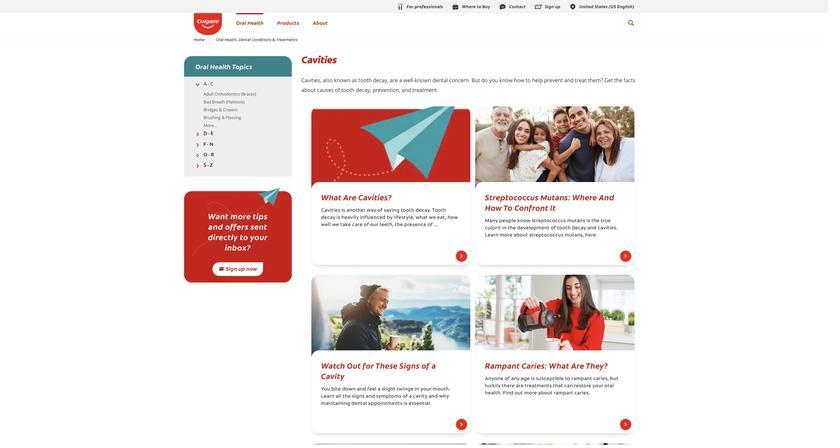 Task type: locate. For each thing, give the bounding box(es) containing it.
adult orthodontics (braces) bad breath (halitosis) bridges & crowns brushing & flossing more...
[[204, 91, 256, 128]]

1 vertical spatial are
[[516, 384, 524, 389]]

in up the cavity
[[415, 387, 420, 392]]

a left well- at the top of the page
[[400, 77, 402, 84]]

as
[[352, 77, 357, 84]]

health up oral health, dental conditions & treatments link
[[248, 19, 264, 26]]

0 horizontal spatial learn
[[321, 395, 335, 400]]

streptococcus down it
[[532, 219, 567, 224]]

1 horizontal spatial more
[[500, 233, 513, 238]]

do
[[482, 77, 488, 84]]

saying
[[384, 208, 400, 213]]

how left help
[[514, 77, 525, 84]]

0 horizontal spatial are
[[344, 192, 357, 203]]

1 vertical spatial &
[[219, 107, 222, 113]]

1 horizontal spatial your
[[421, 387, 432, 392]]

0 horizontal spatial decay,
[[356, 87, 372, 94]]

0 vertical spatial are
[[390, 77, 398, 84]]

sign up icon image
[[535, 3, 543, 11]]

your inside want more tips and offers sent directly to your inbox?
[[250, 232, 268, 242]]

cavities up well
[[321, 208, 341, 213]]

what up well
[[321, 192, 342, 203]]

1 horizontal spatial we
[[429, 216, 436, 221]]

the down lifestyle,
[[395, 223, 403, 228]]

1 vertical spatial about
[[514, 233, 528, 238]]

and
[[565, 77, 574, 84], [402, 87, 411, 94], [209, 221, 223, 232], [588, 226, 597, 231], [357, 387, 366, 392], [366, 395, 375, 400], [429, 395, 438, 400]]

know inside cavities, also known as tooth decay, are a well-known dental concern. but do you know how to help prevent and treat them? get the facts about causes of tooth decay, prevention, and treatment.
[[500, 77, 513, 84]]

1 horizontal spatial in
[[503, 226, 507, 231]]

tooth
[[432, 208, 447, 213]]

about
[[302, 87, 316, 94], [514, 233, 528, 238], [539, 391, 553, 396]]

tooth down 'as'
[[342, 87, 355, 94]]

more inside want more tips and offers sent directly to your inbox?
[[231, 211, 251, 222]]

- for f
[[207, 142, 209, 147]]

health up c
[[210, 62, 231, 71]]

is down twinge
[[404, 402, 408, 407]]

the down 'down'
[[343, 395, 351, 400]]

& up brushing & flossing link
[[219, 107, 222, 113]]

health for oral health
[[248, 19, 264, 26]]

2 vertical spatial about
[[539, 391, 553, 396]]

0 vertical spatial how
[[514, 77, 525, 84]]

1 vertical spatial cavities
[[321, 208, 341, 213]]

oral up "dental"
[[236, 19, 247, 26]]

1 horizontal spatial know
[[518, 219, 531, 224]]

of right development
[[551, 226, 556, 231]]

0 vertical spatial are
[[344, 192, 357, 203]]

(braces)
[[241, 91, 256, 97]]

of right signs
[[422, 360, 430, 371]]

decay inside many people know streptococcus mutans is the true culprit in the development of tooth decay and cavities. learn more about streptococcus mutans, here.
[[572, 226, 587, 231]]

1 vertical spatial decay,
[[356, 87, 372, 94]]

0 vertical spatial health
[[248, 19, 264, 26]]

decay up well
[[321, 216, 336, 221]]

0 horizontal spatial about
[[302, 87, 316, 94]]

decay down "mutans"
[[572, 226, 587, 231]]

0 vertical spatial decay
[[321, 216, 336, 221]]

by
[[387, 216, 393, 221]]

and up here.
[[588, 226, 597, 231]]

0 vertical spatial decay,
[[373, 77, 389, 84]]

decay inside cavities is another way of saying tooth decay. tooth decay is heavily influenced by lifestyle, what we eat, how well we take care of our teeth, the presence of ...
[[321, 216, 336, 221]]

1 vertical spatial we
[[332, 223, 339, 228]]

1 horizontal spatial are
[[516, 384, 524, 389]]

1 horizontal spatial dental
[[433, 77, 448, 84]]

is inside you bite down and feel a slight twinge in your mouth. learn all the signs and symptoms of a cavity and why maintaining dental appointments is essential.
[[404, 402, 408, 407]]

we up ...
[[429, 216, 436, 221]]

tooth inside many people know streptococcus mutans is the true culprit in the development of tooth decay and cavities. learn more about streptococcus mutans, here.
[[558, 226, 571, 231]]

oral health, dental conditions & treatments link
[[212, 37, 302, 42]]

tips
[[253, 211, 268, 222]]

1 horizontal spatial known
[[415, 77, 432, 84]]

the down people
[[508, 226, 517, 231]]

& right conditions
[[273, 37, 275, 42]]

slight
[[382, 387, 396, 392]]

of up there
[[505, 377, 510, 382]]

of inside watch out for these signs of a cavity
[[422, 360, 430, 371]]

a right feel
[[378, 387, 381, 392]]

cavities
[[302, 54, 337, 66], [321, 208, 341, 213]]

oral for oral health topics
[[196, 62, 209, 71]]

0 horizontal spatial to
[[240, 232, 248, 242]]

your down caries,
[[593, 384, 604, 389]]

more down treatments in the right of the page
[[525, 391, 537, 396]]

1 vertical spatial oral
[[216, 37, 224, 42]]

1 horizontal spatial are
[[572, 360, 585, 371]]

1 horizontal spatial how
[[514, 77, 525, 84]]

it
[[551, 202, 556, 213]]

more inside many people know streptococcus mutans is the true culprit in the development of tooth decay and cavities. learn more about streptococcus mutans, here.
[[500, 233, 513, 238]]

- inside o - r dropdown button
[[209, 153, 210, 158]]

treatments
[[276, 37, 298, 42]]

1 vertical spatial know
[[518, 219, 531, 224]]

now
[[247, 265, 258, 273]]

0 vertical spatial cavities
[[302, 54, 337, 66]]

0 vertical spatial dental
[[433, 77, 448, 84]]

oral up a
[[196, 62, 209, 71]]

age
[[521, 377, 530, 382]]

mutans:
[[541, 192, 571, 203]]

& down bridges & crowns link
[[222, 115, 225, 121]]

a - c
[[204, 82, 214, 87]]

find
[[503, 391, 514, 396]]

of inside anyone of any age is susceptible to rampant caries, but luckily there are treatments that can restore your oral health. find out more about rampart caries.
[[505, 377, 510, 382]]

many people know streptococcus mutans is the true culprit in the development of tooth decay and cavities. learn more about streptococcus mutans, here.
[[485, 219, 618, 238]]

s - z button
[[184, 163, 292, 169]]

what
[[321, 192, 342, 203], [549, 360, 570, 371]]

s
[[204, 163, 206, 168]]

decay, down 'as'
[[356, 87, 372, 94]]

health,
[[225, 37, 238, 42]]

2 horizontal spatial to
[[566, 377, 571, 382]]

but
[[472, 77, 480, 84]]

0 vertical spatial more
[[231, 211, 251, 222]]

we
[[429, 216, 436, 221], [332, 223, 339, 228]]

0 horizontal spatial know
[[500, 77, 513, 84]]

susceptible
[[537, 377, 564, 382]]

anyone of any age is susceptible to rampant caries, but luckily there are treatments that can restore your oral health. find out more about rampart caries.
[[485, 377, 619, 396]]

about inside anyone of any age is susceptible to rampant caries, but luckily there are treatments that can restore your oral health. find out more about rampart caries.
[[539, 391, 553, 396]]

of right causes
[[335, 87, 340, 94]]

1 horizontal spatial to
[[526, 77, 531, 84]]

to inside want more tips and offers sent directly to your inbox?
[[240, 232, 248, 242]]

they?
[[586, 360, 608, 371]]

0 vertical spatial about
[[302, 87, 316, 94]]

about down development
[[514, 233, 528, 238]]

- right the s
[[207, 163, 209, 168]]

streptococcus down development
[[530, 233, 564, 238]]

more left tips
[[231, 211, 251, 222]]

- for d
[[208, 132, 210, 137]]

are
[[344, 192, 357, 203], [572, 360, 585, 371]]

0 vertical spatial learn
[[485, 233, 499, 238]]

2 vertical spatial more
[[525, 391, 537, 396]]

f
[[204, 142, 206, 147]]

0 horizontal spatial decay
[[321, 216, 336, 221]]

- left e
[[208, 132, 210, 137]]

and up signs
[[357, 387, 366, 392]]

0 horizontal spatial more
[[231, 211, 251, 222]]

0 horizontal spatial known
[[334, 77, 351, 84]]

are up prevention,
[[390, 77, 398, 84]]

care
[[353, 223, 363, 228]]

0 vertical spatial know
[[500, 77, 513, 84]]

tooth up lifestyle,
[[401, 208, 415, 213]]

1 horizontal spatial learn
[[485, 233, 499, 238]]

1 horizontal spatial decay
[[572, 226, 587, 231]]

in down people
[[503, 226, 507, 231]]

and left why
[[429, 395, 438, 400]]

1 horizontal spatial what
[[549, 360, 570, 371]]

of down twinge
[[403, 395, 408, 400]]

cavities.
[[598, 226, 618, 231]]

0 horizontal spatial what
[[321, 192, 342, 203]]

know inside many people know streptococcus mutans is the true culprit in the development of tooth decay and cavities. learn more about streptococcus mutans, here.
[[518, 219, 531, 224]]

are up rampant
[[572, 360, 585, 371]]

r
[[211, 153, 214, 158]]

decay, up prevention,
[[373, 77, 389, 84]]

offers
[[225, 221, 249, 232]]

2 horizontal spatial more
[[525, 391, 537, 396]]

(halitosis)
[[226, 99, 245, 105]]

1 known from the left
[[334, 77, 351, 84]]

anyone
[[485, 377, 504, 382]]

symptoms
[[377, 395, 402, 400]]

know right you
[[500, 77, 513, 84]]

more down people
[[500, 233, 513, 238]]

the left true
[[592, 219, 600, 224]]

directly
[[208, 232, 238, 242]]

about inside many people know streptococcus mutans is the true culprit in the development of tooth decay and cavities. learn more about streptococcus mutans, here.
[[514, 233, 528, 238]]

2 horizontal spatial oral
[[236, 19, 247, 26]]

to left sent at left
[[240, 232, 248, 242]]

tooth up the mutans,
[[558, 226, 571, 231]]

adult orthodontics (braces) link
[[204, 91, 256, 97]]

- inside 'd - e' dropdown button
[[208, 132, 210, 137]]

2 vertical spatial to
[[566, 377, 571, 382]]

is
[[342, 208, 346, 213], [337, 216, 341, 221], [587, 219, 591, 224], [531, 377, 535, 382], [404, 402, 408, 407]]

and
[[599, 192, 615, 203]]

cavities inside cavities is another way of saying tooth decay. tooth decay is heavily influenced by lifestyle, what we eat, how well we take care of our teeth, the presence of ...
[[321, 208, 341, 213]]

f - n
[[204, 142, 213, 147]]

of left ...
[[428, 223, 433, 228]]

are up out
[[516, 384, 524, 389]]

are inside cavities, also known as tooth decay, are a well-known dental concern. but do you know how to help prevent and treat them? get the facts about causes of tooth decay, prevention, and treatment.
[[390, 77, 398, 84]]

more
[[231, 211, 251, 222], [500, 233, 513, 238], [525, 391, 537, 396]]

contact icon image
[[499, 3, 507, 11]]

dental down signs
[[352, 402, 367, 407]]

sign up now
[[226, 265, 258, 273]]

tooth
[[359, 77, 372, 84], [342, 87, 355, 94], [401, 208, 415, 213], [558, 226, 571, 231]]

and down well- at the top of the page
[[402, 87, 411, 94]]

1 vertical spatial are
[[572, 360, 585, 371]]

&
[[273, 37, 275, 42], [219, 107, 222, 113], [222, 115, 225, 121]]

1 horizontal spatial about
[[514, 233, 528, 238]]

your up the cavity
[[421, 387, 432, 392]]

1 vertical spatial dental
[[352, 402, 367, 407]]

cavities for cavities is another way of saying tooth decay. tooth decay is heavily influenced by lifestyle, what we eat, how well we take care of our teeth, the presence of ...
[[321, 208, 341, 213]]

- for s
[[207, 163, 209, 168]]

- right f
[[207, 142, 209, 147]]

health for oral health topics
[[210, 62, 231, 71]]

- inside the f - n dropdown button
[[207, 142, 209, 147]]

to up can
[[566, 377, 571, 382]]

know up development
[[518, 219, 531, 224]]

is right "mutans"
[[587, 219, 591, 224]]

1 vertical spatial learn
[[321, 395, 335, 400]]

are up another
[[344, 192, 357, 203]]

what up susceptible
[[549, 360, 570, 371]]

oral left health,
[[216, 37, 224, 42]]

0 horizontal spatial how
[[448, 216, 458, 221]]

conditions
[[252, 37, 272, 42]]

about inside cavities, also known as tooth decay, are a well-known dental concern. but do you know how to help prevent and treat them? get the facts about causes of tooth decay, prevention, and treatment.
[[302, 87, 316, 94]]

orthodontics
[[215, 91, 240, 97]]

oral for oral health
[[236, 19, 247, 26]]

how right eat,
[[448, 216, 458, 221]]

0 horizontal spatial dental
[[352, 402, 367, 407]]

flossing
[[226, 115, 241, 121]]

a right signs
[[432, 360, 437, 371]]

d
[[204, 132, 207, 137]]

1 vertical spatial health
[[210, 62, 231, 71]]

1 vertical spatial more
[[500, 233, 513, 238]]

1 vertical spatial in
[[415, 387, 420, 392]]

confront
[[515, 202, 549, 213]]

0 horizontal spatial are
[[390, 77, 398, 84]]

rampant caries: what are they?
[[485, 360, 608, 371]]

0 vertical spatial to
[[526, 77, 531, 84]]

your inside anyone of any age is susceptible to rampant caries, but luckily there are treatments that can restore your oral health. find out more about rampart caries.
[[593, 384, 604, 389]]

2 horizontal spatial your
[[593, 384, 604, 389]]

oral health
[[236, 19, 264, 26]]

oral health button
[[236, 19, 264, 26]]

2 known from the left
[[415, 77, 432, 84]]

here.
[[586, 233, 598, 238]]

to left help
[[526, 77, 531, 84]]

about down treatments in the right of the page
[[539, 391, 553, 396]]

0 vertical spatial oral
[[236, 19, 247, 26]]

dental up treatment.
[[433, 77, 448, 84]]

and left the offers at the left
[[209, 221, 223, 232]]

0 horizontal spatial oral
[[196, 62, 209, 71]]

dental
[[433, 77, 448, 84], [352, 402, 367, 407]]

- left r
[[209, 153, 210, 158]]

None search field
[[628, 16, 635, 29]]

lifestyle,
[[394, 216, 415, 221]]

1 vertical spatial to
[[240, 232, 248, 242]]

down
[[342, 387, 356, 392]]

them?
[[589, 77, 604, 84]]

is inside anyone of any age is susceptible to rampant caries, but luckily there are treatments that can restore your oral health. find out more about rampart caries.
[[531, 377, 535, 382]]

tooth right 'as'
[[359, 77, 372, 84]]

rampant
[[485, 360, 520, 371]]

we right well
[[332, 223, 339, 228]]

cavities up cavities,
[[302, 54, 337, 66]]

0 horizontal spatial in
[[415, 387, 420, 392]]

1 horizontal spatial oral
[[216, 37, 224, 42]]

2 horizontal spatial about
[[539, 391, 553, 396]]

where to buy icon image
[[452, 3, 460, 11]]

treatment.
[[413, 87, 439, 94]]

and left treat
[[565, 77, 574, 84]]

0 horizontal spatial health
[[210, 62, 231, 71]]

streptococcus mutans: where and how to confront it
[[485, 192, 615, 213]]

appointments
[[369, 402, 403, 407]]

is right age
[[531, 377, 535, 382]]

2 vertical spatial oral
[[196, 62, 209, 71]]

are
[[390, 77, 398, 84], [516, 384, 524, 389]]

about down cavities,
[[302, 87, 316, 94]]

you
[[490, 77, 499, 84]]

1 horizontal spatial health
[[248, 19, 264, 26]]

known left 'as'
[[334, 77, 351, 84]]

health inside oral health topics dropdown button
[[210, 62, 231, 71]]

1 vertical spatial decay
[[572, 226, 587, 231]]

of inside you bite down and feel a slight twinge in your mouth. learn all the signs and symptoms of a cavity and why maintaining dental appointments is essential.
[[403, 395, 408, 400]]

0 vertical spatial streptococcus
[[532, 219, 567, 224]]

bad
[[204, 99, 211, 105]]

0 horizontal spatial your
[[250, 232, 268, 242]]

n
[[210, 142, 213, 147]]

you
[[321, 387, 330, 392]]

learn down the culprit
[[485, 233, 499, 238]]

0 vertical spatial in
[[503, 226, 507, 231]]

known up treatment.
[[415, 77, 432, 84]]

is left heavily
[[337, 216, 341, 221]]

oral inside oral health topics dropdown button
[[196, 62, 209, 71]]

- inside s - z dropdown button
[[207, 163, 209, 168]]

- right a
[[208, 82, 209, 87]]

- inside "a - c" dropdown button
[[208, 82, 209, 87]]

the right get
[[615, 77, 623, 84]]

your down tips
[[250, 232, 268, 242]]

heavily
[[342, 216, 359, 221]]

e
[[211, 132, 214, 137]]

restore
[[575, 384, 592, 389]]

1 vertical spatial what
[[549, 360, 570, 371]]

0 vertical spatial what
[[321, 192, 342, 203]]

learn down you
[[321, 395, 335, 400]]

1 vertical spatial how
[[448, 216, 458, 221]]

home
[[194, 37, 205, 42]]

influenced
[[360, 216, 386, 221]]

prevention,
[[373, 87, 401, 94]]



Task type: describe. For each thing, give the bounding box(es) containing it.
there
[[502, 384, 515, 389]]

up
[[239, 265, 245, 273]]

what are cavities?
[[321, 192, 392, 203]]

of left the our
[[364, 223, 369, 228]]

bridges
[[204, 107, 218, 113]]

inbox?
[[225, 242, 251, 253]]

to
[[504, 202, 513, 213]]

cavities, also known as tooth decay, are a well-known dental concern. but do you know how to help prevent and treat them? get the facts about causes of tooth decay, prevention, and treatment.
[[302, 77, 636, 94]]

prevent
[[545, 77, 563, 84]]

of inside cavities, also known as tooth decay, are a well-known dental concern. but do you know how to help prevent and treat them? get the facts about causes of tooth decay, prevention, and treatment.
[[335, 87, 340, 94]]

tooth inside cavities is another way of saying tooth decay. tooth decay is heavily influenced by lifestyle, what we eat, how well we take care of our teeth, the presence of ...
[[401, 208, 415, 213]]

cavities?
[[359, 192, 392, 203]]

to inside cavities, also known as tooth decay, are a well-known dental concern. but do you know how to help prevent and treat them? get the facts about causes of tooth decay, prevention, and treatment.
[[526, 77, 531, 84]]

luckily
[[485, 384, 501, 389]]

watch out for these signs of a cavity
[[321, 360, 437, 382]]

any
[[512, 377, 520, 382]]

learn inside many people know streptococcus mutans is the true culprit in the development of tooth decay and cavities. learn more about streptococcus mutans, here.
[[485, 233, 499, 238]]

you bite down and feel a slight twinge in your mouth. learn all the signs and symptoms of a cavity and why maintaining dental appointments is essential.
[[321, 387, 450, 407]]

z
[[210, 163, 213, 168]]

cavities for cavities
[[302, 54, 337, 66]]

for professionals icon image
[[397, 3, 404, 11]]

watch
[[321, 360, 345, 371]]

colgate® logo image
[[194, 13, 222, 35]]

crowns
[[223, 107, 238, 113]]

o
[[204, 153, 208, 158]]

can
[[565, 384, 573, 389]]

a - c menu
[[184, 91, 292, 130]]

oral
[[605, 384, 614, 389]]

location icon image
[[569, 3, 577, 11]]

of inside many people know streptococcus mutans is the true culprit in the development of tooth decay and cavities. learn more about streptococcus mutans, here.
[[551, 226, 556, 231]]

want more tips and offers sent directly to your inbox?
[[208, 211, 268, 253]]

where
[[573, 192, 598, 203]]

more... link
[[204, 123, 217, 128]]

the inside cavities is another way of saying tooth decay. tooth decay is heavily influenced by lifestyle, what we eat, how well we take care of our teeth, the presence of ...
[[395, 223, 403, 228]]

mutans
[[568, 219, 586, 224]]

0 vertical spatial we
[[429, 216, 436, 221]]

the inside you bite down and feel a slight twinge in your mouth. learn all the signs and symptoms of a cavity and why maintaining dental appointments is essential.
[[343, 395, 351, 400]]

how inside cavities, also known as tooth decay, are a well-known dental concern. but do you know how to help prevent and treat them? get the facts about causes of tooth decay, prevention, and treatment.
[[514, 77, 525, 84]]

maintaining
[[321, 402, 350, 407]]

about
[[313, 19, 328, 26]]

is up heavily
[[342, 208, 346, 213]]

out
[[347, 360, 361, 371]]

the inside cavities, also known as tooth decay, are a well-known dental concern. but do you know how to help prevent and treat them? get the facts about causes of tooth decay, prevention, and treatment.
[[615, 77, 623, 84]]

1 horizontal spatial decay,
[[373, 77, 389, 84]]

o - r button
[[184, 152, 292, 158]]

sign up now link
[[213, 263, 263, 276]]

signs
[[400, 360, 420, 371]]

a inside watch out for these signs of a cavity
[[432, 360, 437, 371]]

health.
[[485, 391, 502, 396]]

why
[[440, 395, 449, 400]]

rampart
[[554, 391, 574, 396]]

and down feel
[[366, 395, 375, 400]]

dental inside cavities, also known as tooth decay, are a well-known dental concern. but do you know how to help prevent and treat them? get the facts about causes of tooth decay, prevention, and treatment.
[[433, 77, 448, 84]]

bad breath (halitosis) link
[[204, 99, 245, 105]]

cavity
[[413, 395, 428, 400]]

out
[[515, 391, 524, 396]]

streptococcus
[[485, 192, 539, 203]]

what
[[416, 216, 428, 221]]

concern.
[[450, 77, 471, 84]]

our
[[371, 223, 379, 228]]

of right way
[[378, 208, 383, 213]]

brushing & flossing link
[[204, 115, 241, 121]]

oral for oral health, dental conditions & treatments
[[216, 37, 224, 42]]

- for a
[[208, 82, 209, 87]]

and inside want more tips and offers sent directly to your inbox?
[[209, 221, 223, 232]]

and inside many people know streptococcus mutans is the true culprit in the development of tooth decay and cavities. learn more about streptococcus mutans, here.
[[588, 226, 597, 231]]

oral health, dental conditions & treatments
[[216, 37, 298, 42]]

how inside cavities is another way of saying tooth decay. tooth decay is heavily influenced by lifestyle, what we eat, how well we take care of our teeth, the presence of ...
[[448, 216, 458, 221]]

but
[[611, 377, 619, 382]]

c
[[210, 82, 214, 87]]

teeth,
[[380, 223, 394, 228]]

d - e button
[[184, 131, 292, 137]]

essential.
[[409, 402, 432, 407]]

in inside you bite down and feel a slight twinge in your mouth. learn all the signs and symptoms of a cavity and why maintaining dental appointments is essential.
[[415, 387, 420, 392]]

to inside anyone of any age is susceptible to rampant caries, but luckily there are treatments that can restore your oral health. find out more about rampart caries.
[[566, 377, 571, 382]]

for
[[363, 360, 374, 371]]

paper airplane image
[[192, 185, 284, 262]]

0 vertical spatial &
[[273, 37, 275, 42]]

a down twinge
[[409, 395, 412, 400]]

presence
[[405, 223, 427, 228]]

1 vertical spatial streptococcus
[[530, 233, 564, 238]]

is inside many people know streptococcus mutans is the true culprit in the development of tooth decay and cavities. learn more about streptococcus mutans, here.
[[587, 219, 591, 224]]

more...
[[204, 123, 217, 128]]

another
[[347, 208, 366, 213]]

d - e
[[204, 132, 214, 137]]

your inside you bite down and feel a slight twinge in your mouth. learn all the signs and symptoms of a cavity and why maintaining dental appointments is essential.
[[421, 387, 432, 392]]

dental inside you bite down and feel a slight twinge in your mouth. learn all the signs and symptoms of a cavity and why maintaining dental appointments is essential.
[[352, 402, 367, 407]]

that
[[554, 384, 564, 389]]

cavity
[[321, 371, 345, 382]]

0 horizontal spatial we
[[332, 223, 339, 228]]

more inside anyone of any age is susceptible to rampant caries, but luckily there are treatments that can restore your oral health. find out more about rampart caries.
[[525, 391, 537, 396]]

caries.
[[575, 391, 591, 396]]

culprit
[[485, 226, 501, 231]]

2 vertical spatial &
[[222, 115, 225, 121]]

many
[[485, 219, 498, 224]]

f - n button
[[184, 142, 292, 148]]

o - r
[[204, 153, 214, 158]]

also
[[323, 77, 333, 84]]

- for o
[[209, 153, 210, 158]]

treat
[[575, 77, 587, 84]]

products
[[278, 19, 300, 26]]

bite
[[332, 387, 341, 392]]

development
[[518, 226, 550, 231]]

signs
[[352, 395, 365, 400]]

learn inside you bite down and feel a slight twinge in your mouth. learn all the signs and symptoms of a cavity and why maintaining dental appointments is essential.
[[321, 395, 335, 400]]

caries:
[[522, 360, 547, 371]]

eat,
[[438, 216, 447, 221]]

true
[[601, 219, 612, 224]]

in inside many people know streptococcus mutans is the true culprit in the development of tooth decay and cavities. learn more about streptococcus mutans, here.
[[503, 226, 507, 231]]

decay.
[[416, 208, 431, 213]]

a
[[204, 82, 207, 87]]

are inside anyone of any age is susceptible to rampant caries, but luckily there are treatments that can restore your oral health. find out more about rampart caries.
[[516, 384, 524, 389]]

s - z
[[204, 163, 213, 168]]

a inside cavities, also known as tooth decay, are a well-known dental concern. but do you know how to help prevent and treat them? get the facts about causes of tooth decay, prevention, and treatment.
[[400, 77, 402, 84]]

people
[[500, 219, 517, 224]]

cavities is another way of saying tooth decay. tooth decay is heavily influenced by lifestyle, what we eat, how well we take care of our teeth, the presence of ...
[[321, 208, 458, 228]]



Task type: vqa. For each thing, say whether or not it's contained in the screenshot.
More... link
yes



